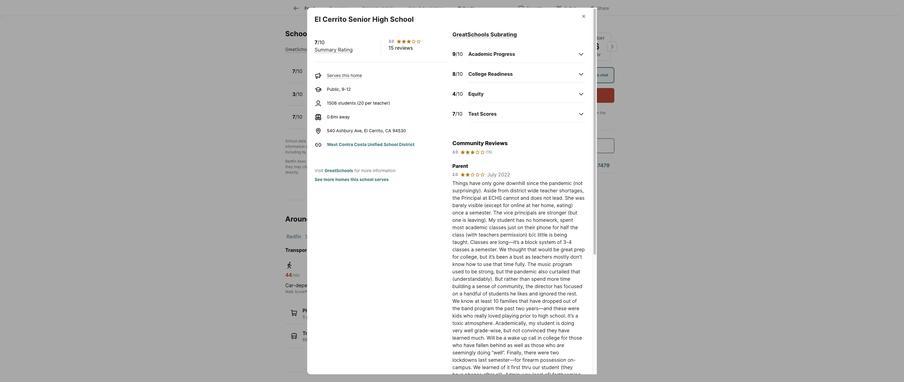 Task type: vqa. For each thing, say whether or not it's contained in the screenshot.
/ for 68
no



Task type: describe. For each thing, give the bounding box(es) containing it.
6 inside 'monday 6 nov'
[[594, 41, 600, 52]]

school down service
[[402, 165, 413, 169]]

0 vertical spatial but
[[480, 254, 488, 260]]

use inside things have only gone downhill since the pandemic (not surprisingly). aside from district wide teacher shortages, the principal at echs cannot and does not lead. she was barely visible (except for online at her home, eating) once a semester. the vice principals are stronger (but one is leaving). my student has no homework, spent most academic classes just on their phone for half the class (with teachers permission) b/c little is being taught. classes are long—it's a block system of 3-4 classes a semester. we thought that would be great prep for college, but it's been a bust as teachers mostly don't know how to use that time fully. the music program used to be strong, but the pandemic also curtailed that (understandably). but rather than spend more time building a sense of community, the director has focused on a handful of students he likes and ignored the rest. we know at least 10 families that have dropped out of the band program the past two years—and these were kids who really loved playing prior to high school. it's a toxic atmosphere. academically, my student is doing very well grade-wise, but not convinced they have learned much. will be a wake up call in college for those who have fallen behind as well as those who are seemingly doing "well". finally, there were two lockdowns last semester—for firearm possession on- campus. we learned of it first thru our student (they have phones after all). admin was (sort of) forthcoming later and implemented a
[[484, 261, 492, 267]]

2 orange- from the left
[[447, 337, 464, 342]]

of up least
[[483, 291, 487, 297]]

0 horizontal spatial at
[[475, 298, 480, 304]]

tab list containing feed
[[285, 0, 487, 16]]

0 horizontal spatial their
[[375, 144, 383, 149]]

are right classes
[[490, 239, 497, 245]]

and right likes
[[529, 291, 538, 297]]

equity
[[469, 91, 484, 97]]

school up rating 2.0 out of 5 element on the right top of the page
[[472, 165, 483, 169]]

implemented
[[475, 379, 505, 382]]

a left wake
[[504, 335, 507, 341]]

community reviews
[[453, 140, 508, 147]]

groceries,
[[306, 314, 327, 320]]

• left 0.8mi
[[373, 72, 375, 77]]

/10 left college
[[456, 71, 463, 77]]

12 inside the places 5 groceries, 15 restaurants, 12 parks
[[359, 314, 364, 320]]

and up online
[[521, 195, 530, 201]]

this down "visit greatschools for more information"
[[351, 177, 359, 182]]

1 horizontal spatial 94530
[[584, 111, 595, 115]]

to right how
[[478, 261, 482, 267]]

to inside guaranteed to be accurate. to verify school enrollment eligibility, contact the school district directly.
[[358, 165, 362, 169]]

for up being
[[553, 224, 559, 231]]

the up out at right
[[558, 291, 566, 297]]

7 down 3
[[293, 114, 295, 120]]

• left "0.9mi" at left top
[[373, 95, 375, 100]]

redfin does not endorse or guarantee this information.
[[285, 159, 381, 164]]

days
[[546, 116, 554, 121]]

tour via video chat list box
[[518, 67, 615, 83]]

accurate.
[[368, 165, 384, 169]]

have up years—and
[[530, 298, 541, 304]]

a down (understandably).
[[472, 283, 475, 290]]

1 vertical spatial learned
[[482, 364, 500, 371]]

are down college
[[557, 342, 565, 348]]

building
[[453, 283, 471, 290]]

0 horizontal spatial learned
[[453, 335, 470, 341]]

this inside fred t. korematsu middle school public, 7-8 • serves this home • 0.9mi
[[352, 95, 359, 100]]

senior for el cerrito senior high school
[[349, 15, 371, 24]]

redfin inside , a nonprofit organization. redfin recommends buyers and renters use greatschools information and ratings as a
[[402, 139, 413, 143]]

as right bust
[[525, 254, 531, 260]]

schools tab
[[451, 1, 482, 16]]

bust
[[514, 254, 524, 260]]

2 vertical spatial student
[[542, 364, 560, 371]]

behind
[[490, 342, 506, 348]]

a right "once"
[[465, 210, 468, 216]]

9- inside el cerrito senior high school public, 9-12 • serves this home • 0.6mi
[[324, 118, 329, 123]]

0 vertical spatial two
[[516, 305, 525, 312]]

half
[[561, 224, 569, 231]]

1 vertical spatial student
[[537, 320, 555, 326]]

0 vertical spatial student
[[497, 217, 515, 223]]

reviews
[[485, 140, 508, 147]]

0 vertical spatial classes
[[489, 224, 507, 231]]

as down the up
[[525, 342, 530, 348]]

sale & tax history tab
[[402, 1, 451, 16]]

• up cerrito,
[[375, 118, 377, 123]]

15 inside el cerrito senior high school dialog
[[389, 45, 394, 51]]

video
[[590, 73, 600, 77]]

great
[[561, 247, 573, 253]]

redfin for redfin
[[287, 234, 301, 240]]

prior
[[520, 313, 531, 319]]

the up kids
[[453, 305, 460, 312]]

are down endorse
[[324, 165, 329, 169]]

the down 10
[[496, 305, 503, 312]]

step,
[[343, 144, 351, 149]]

1 horizontal spatial 3.0
[[453, 150, 458, 154]]

0 vertical spatial does
[[298, 159, 306, 164]]

academic progress button
[[469, 46, 585, 63]]

0 vertical spatial were
[[568, 305, 580, 312]]

things
[[453, 180, 468, 186]]

1 horizontal spatial at
[[483, 195, 487, 201]]

1 vertical spatial more
[[324, 177, 335, 182]]

school inside dialog
[[360, 177, 374, 182]]

leaving).
[[468, 217, 487, 223]]

this up public, 9-12
[[342, 73, 350, 78]]

1 horizontal spatial on
[[518, 224, 524, 231]]

fred t. korematsu middle school public, 7-8 • serves this home • 0.9mi
[[310, 88, 388, 100]]

are up homework,
[[538, 210, 546, 216]]

have up the later
[[453, 372, 464, 378]]

barely
[[453, 202, 467, 208]]

see more homes this school serves
[[315, 177, 389, 182]]

1 horizontal spatial time
[[561, 276, 571, 282]]

readiness
[[488, 71, 513, 77]]

school for fred t. korematsu middle school public, 7-8 • serves this home • 0.9mi
[[372, 88, 388, 95]]

and up contacting
[[306, 144, 313, 149]]

used inside things have only gone downhill since the pandemic (not surprisingly). aside from district wide teacher shortages, the principal at echs cannot and does not lead. she was barely visible (except for online at her home, eating) once a semester. the vice principals are stronger (but one is leaving). my student has no homework, spent most academic classes just on their phone for half the class (with teachers permission) b/c little is being taught. classes are long—it's a block system of 3-4 classes a semester. we thought that would be great prep for college, but it's been a bust as teachers mostly don't know how to use that time fully. the music program used to be strong, but the pandemic also curtailed that (understandably). but rather than spend more time building a sense of community, the director has focused on a handful of students he likes and ignored the rest. we know at least 10 families that have dropped out of the band program the past two years—and these were kids who really loved playing prior to high school. it's a toxic atmosphere. academically, my student is doing very well grade-wise, but not convinced they have learned much. will be a wake up call in college for those who have fallen behind as well as those who are seemingly doing "well". finally, there were two lockdowns last semester—for firearm possession on- campus. we learned of it first thru our student (they have phones after all). admin was (sort of) forthcoming later and implemented a
[[453, 269, 464, 275]]

first inside things have only gone downhill since the pandemic (not surprisingly). aside from district wide teacher shortages, the principal at echs cannot and does not lead. she was barely visible (except for online at her home, eating) once a semester. the vice principals are stronger (but one is leaving). my student has no homework, spent most academic classes just on their phone for half the class (with teachers permission) b/c little is being taught. classes are long—it's a block system of 3-4 classes a semester. we thought that would be great prep for college, but it's been a bust as teachers mostly don't know how to use that time fully. the music program used to be strong, but the pandemic also curtailed that (understandably). but rather than spend more time building a sense of community, the director has focused on a handful of students he likes and ignored the rest. we know at least 10 families that have dropped out of the band program the past two years—and these were kids who really loved playing prior to high school. it's a toxic atmosphere. academically, my student is doing very well grade-wise, but not convinced they have learned much. will be a wake up call in college for those who have fallen behind as well as those who are seemingly doing "well". finally, there were two lockdowns last semester—for firearm possession on- campus. we learned of it first thru our student (they have phones after all). admin was (sort of) forthcoming later and implemented a
[[511, 364, 521, 371]]

it's
[[568, 313, 574, 319]]

72r,
[[373, 337, 382, 342]]

fully.
[[515, 261, 526, 267]]

public, inside el cerrito senior high school public, 9-12 • serves this home • 0.6mi
[[310, 118, 323, 123]]

the up teacher at the right of page
[[540, 180, 548, 186]]

0 horizontal spatial 7 /10
[[293, 114, 303, 120]]

cerrito for el cerrito senior high school public, 9-12 • serves this home • 0.6mi
[[315, 111, 332, 117]]

share
[[598, 5, 609, 11]]

7479
[[598, 163, 610, 169]]

0 horizontal spatial 4
[[453, 91, 456, 97]]

0 horizontal spatial students
[[338, 100, 356, 106]]

for up "see more homes this school serves"
[[354, 168, 360, 173]]

in inside in the last 30 days
[[596, 111, 599, 115]]

not up wake
[[513, 328, 520, 334]]

/10 left "test"
[[456, 111, 463, 117]]

12 inside el cerrito senior high school public, 9-12 • serves this home • 0.6mi
[[329, 118, 334, 123]]

home inside el cerrito senior high school dialog
[[351, 73, 362, 78]]

and down phones
[[464, 379, 473, 382]]

and down west
[[327, 150, 333, 154]]

el cerrito senior high school public, 9-12 • serves this home • 0.6mi
[[310, 111, 390, 123]]

1 vertical spatial but
[[496, 269, 504, 275]]

serves inside 7 /10 public, k-6 • serves this home • 0.8mi
[[336, 72, 350, 77]]

9 /10
[[453, 51, 463, 57]]

are up enrollment
[[429, 159, 434, 164]]

44
[[285, 272, 292, 278]]

property details tab
[[355, 1, 402, 16]]

0 horizontal spatial those
[[531, 342, 545, 348]]

school for el cerrito senior high school public, 9-12 • serves this home • 0.6mi
[[362, 111, 379, 117]]

our
[[533, 364, 540, 371]]

1 horizontal spatial pandemic
[[549, 180, 572, 186]]

the right the half
[[571, 224, 578, 231]]

this right around
[[313, 215, 326, 223]]

1 horizontal spatial who
[[464, 313, 473, 319]]

academic progress
[[469, 51, 515, 57]]

districts,
[[493, 144, 508, 149]]

contact
[[451, 165, 464, 169]]

/10 down 3 /10
[[295, 114, 303, 120]]

july
[[488, 172, 497, 178]]

in inside things have only gone downhill since the pandemic (not surprisingly). aside from district wide teacher shortages, the principal at echs cannot and does not lead. she was barely visible (except for online at her home, eating) once a semester. the vice principals are stronger (but one is leaving). my student has no homework, spent most academic classes just on their phone for half the class (with teachers permission) b/c little is being taught. classes are long—it's a block system of 3-4 classes a semester. we thought that would be great prep for college, but it's been a bust as teachers mostly don't know how to use that time fully. the music program used to be strong, but the pandemic also curtailed that (understandably). but rather than spend more time building a sense of community, the director has focused on a handful of students he likes and ignored the rest. we know at least 10 families that have dropped out of the band program the past two years—and these were kids who really loved playing prior to high school. it's a toxic atmosphere. academically, my student is doing very well grade-wise, but not convinced they have learned much. will be a wake up call in college for those who have fallen behind as well as those who are seemingly doing "well". finally, there were two lockdowns last semester—for firearm possession on- campus. we learned of it first thru our student (they have phones after all). admin was (sort of) forthcoming later and implemented a
[[538, 335, 542, 341]]

last inside in the last 30 days
[[533, 116, 539, 121]]

greatschools link
[[325, 168, 353, 173]]

strong,
[[479, 269, 495, 275]]

(understandably).
[[453, 276, 494, 282]]

used inside school service boundaries are intended to be used as a reference only; they may change and are not
[[462, 159, 470, 164]]

a right , on the top of the page
[[358, 139, 360, 143]]

2 horizontal spatial el
[[364, 128, 368, 133]]

0 vertical spatial time
[[504, 261, 514, 267]]

school for el cerrito senior high school
[[390, 15, 414, 24]]

her
[[532, 202, 540, 208]]

equity button
[[469, 85, 585, 103]]

3
[[293, 91, 296, 97]]

1 vertical spatial or
[[329, 159, 333, 164]]

lead.
[[553, 195, 564, 201]]

1 vertical spatial teachers
[[532, 254, 552, 260]]

tax
[[423, 6, 429, 11]]

x-
[[565, 5, 569, 11]]

2022
[[498, 172, 510, 178]]

as down wake
[[508, 342, 513, 348]]

redfin link
[[287, 234, 301, 240]]

dropped
[[542, 298, 562, 304]]

the up barely
[[453, 195, 460, 201]]

1 vertical spatial were
[[538, 350, 549, 356]]

high for el cerrito senior high school
[[373, 15, 389, 24]]

and inside school service boundaries are intended to be used as a reference only; they may change and are not
[[316, 165, 323, 169]]

(20
[[357, 100, 364, 106]]

1 horizontal spatial doing
[[562, 320, 575, 326]]

• right k-
[[333, 72, 335, 77]]

not up change
[[307, 159, 313, 164]]

overview tab
[[322, 1, 355, 16]]

1 vertical spatial has
[[554, 283, 563, 290]]

1 vertical spatial two
[[551, 350, 559, 356]]

2 horizontal spatial who
[[546, 342, 556, 348]]

1 vertical spatial we
[[453, 298, 460, 304]]

540 ashbury ave, el cerrito, ca 94530
[[327, 128, 406, 133]]

a down admin
[[506, 379, 509, 382]]

aside
[[484, 188, 497, 194]]

/10 up 8 /10
[[456, 51, 463, 57]]

1 vertical spatial know
[[461, 298, 474, 304]]

1 vertical spatial program
[[475, 305, 494, 312]]

x-out button
[[551, 1, 581, 14]]

and down , on the top of the page
[[352, 144, 359, 149]]

this up "visit greatschools for more information"
[[352, 159, 359, 164]]

college readiness
[[469, 71, 513, 77]]

4 inside things have only gone downhill since the pandemic (not surprisingly). aside from district wide teacher shortages, the principal at echs cannot and does not lead. she was barely visible (except for online at her home, eating) once a semester. the vice principals are stronger (but one is leaving). my student has no homework, spent most academic classes just on their phone for half the class (with teachers permission) b/c little is being taught. classes are long—it's a block system of 3-4 classes a semester. we thought that would be great prep for college, but it's been a bust as teachers mostly don't know how to use that time fully. the music program used to be strong, but the pandemic also curtailed that (understandably). but rather than spend more time building a sense of community, the director has focused on a handful of students he likes and ignored the rest. we know at least 10 families that have dropped out of the band program the past two years—and these were kids who really loved playing prior to high school. it's a toxic atmosphere. academically, my student is doing very well grade-wise, but not convinced they have learned much. will be a wake up call in college for those who have fallen behind as well as those who are seemingly doing "well". finally, there were two lockdowns last semester—for firearm possession on- campus. we learned of it first thru our student (they have phones after all). admin was (sort of) forthcoming later and implemented a
[[569, 239, 572, 245]]

overview
[[329, 6, 348, 11]]

that down block
[[528, 247, 537, 253]]

the inside guaranteed to be accurate. to verify school enrollment eligibility, contact the school district directly.
[[465, 165, 471, 169]]

for right college
[[562, 335, 568, 341]]

homes
[[335, 177, 350, 182]]

1 horizontal spatial the
[[528, 261, 537, 267]]

684,
[[333, 337, 342, 342]]

(925) 433-7479 link
[[571, 163, 610, 169]]

visit
[[315, 168, 324, 173]]

to inside first step, and conduct their own investigation to determine their desired schools or school districts, including by contacting and visiting the schools themselves.
[[416, 144, 419, 149]]

per
[[365, 100, 372, 106]]

a down building at bottom right
[[460, 291, 463, 297]]

than
[[520, 276, 530, 282]]

information inside , a nonprofit organization. redfin recommends buyers and renters use greatschools information and ratings as a
[[285, 144, 305, 149]]

families
[[500, 298, 518, 304]]

likes
[[518, 291, 528, 297]]

that down likes
[[519, 298, 529, 304]]

• up 1506
[[333, 95, 335, 100]]

1 horizontal spatial by
[[327, 139, 332, 143]]

home inside 7 /10 public, k-6 • serves this home • 0.8mi
[[360, 72, 371, 77]]

school for west contra costa unified school district
[[384, 142, 398, 147]]

out
[[569, 5, 576, 11]]

rating inside 7 /10 summary rating
[[338, 47, 353, 53]]

thought
[[508, 247, 526, 253]]

1 vertical spatial schools
[[285, 29, 313, 38]]

0 vertical spatial those
[[569, 335, 582, 341]]

around this home
[[285, 215, 347, 223]]

el cerrito senior high school element
[[315, 8, 421, 24]]

test
[[469, 111, 479, 117]]

by inside first step, and conduct their own investigation to determine their desired schools or school districts, including by contacting and visiting the schools themselves.
[[302, 150, 306, 154]]

scores
[[480, 111, 497, 117]]

west
[[327, 142, 338, 147]]

9- inside el cerrito senior high school dialog
[[342, 87, 346, 92]]

/10 left fred
[[296, 91, 303, 97]]

downhill
[[506, 180, 525, 186]]

(but
[[568, 210, 578, 216]]

0 horizontal spatial well
[[464, 328, 473, 334]]

nonprofit
[[361, 139, 377, 143]]

have up seemingly
[[464, 342, 475, 348]]

1 vertical spatial well
[[514, 342, 523, 348]]

be up behind
[[497, 335, 502, 341]]

0 vertical spatial more
[[361, 168, 372, 173]]

first inside first step, and conduct their own investigation to determine their desired schools or school districts, including by contacting and visiting the schools themselves.
[[335, 144, 342, 149]]

x-out
[[565, 5, 576, 11]]

1 horizontal spatial their
[[439, 144, 447, 149]]

1 horizontal spatial program
[[553, 261, 573, 267]]

5
[[303, 314, 305, 320]]

1 vertical spatial classes
[[453, 247, 470, 253]]

does inside things have only gone downhill since the pandemic (not surprisingly). aside from district wide teacher shortages, the principal at echs cannot and does not lead. she was barely visible (except for online at her home, eating) once a semester. the vice principals are stronger (but one is leaving). my student has no homework, spent most academic classes just on their phone for half the class (with teachers permission) b/c little is being taught. classes are long—it's a block system of 3-4 classes a semester. we thought that would be great prep for college, but it's been a bust as teachers mostly don't know how to use that time fully. the music program used to be strong, but the pandemic also curtailed that (understandably). but rather than spend more time building a sense of community, the director has focused on a handful of students he likes and ignored the rest. we know at least 10 families that have dropped out of the band program the past two years—and these were kids who really loved playing prior to high school. it's a toxic atmosphere. academically, my student is doing very well grade-wise, but not convinced they have learned much. will be a wake up call in college for those who have fallen behind as well as those who are seemingly doing "well". finally, there were two lockdowns last semester—for firearm possession on- campus. we learned of it first thru our student (they have phones after all). admin was (sort of) forthcoming later and implemented a
[[531, 195, 542, 201]]

tour
[[573, 92, 583, 99]]

as inside school service boundaries are intended to be used as a reference only; they may change and are not
[[471, 159, 475, 164]]

0 vertical spatial schools
[[462, 144, 475, 149]]

7 left "test"
[[453, 111, 456, 117]]

1 horizontal spatial in
[[580, 111, 583, 115]]

parks
[[365, 314, 376, 320]]

7 inside 7 /10 summary rating
[[315, 39, 318, 45]]

1 vertical spatial pandemic
[[514, 269, 537, 275]]

not up home,
[[544, 195, 551, 201]]

0.6mi inside el cerrito senior high school dialog
[[327, 114, 338, 119]]

1 vertical spatial rating 3.0 out of 5 element
[[461, 150, 485, 155]]

for up vice
[[503, 202, 510, 208]]

1 vertical spatial semester.
[[475, 247, 498, 253]]

h,
[[414, 337, 418, 342]]

0 vertical spatial semester.
[[470, 210, 492, 216]]

that down been
[[493, 261, 503, 267]]

72m,
[[361, 337, 372, 342]]

atmosphere.
[[465, 320, 494, 326]]

is up system
[[549, 232, 553, 238]]

1 vertical spatial at
[[526, 202, 531, 208]]

desired
[[448, 144, 461, 149]]

of left 3-
[[557, 239, 562, 245]]

of down but
[[492, 283, 496, 290]]

may
[[294, 165, 301, 169]]

1 horizontal spatial we
[[474, 364, 481, 371]]

this inside el cerrito senior high school public, 9-12 • serves this home • 0.6mi
[[354, 118, 361, 123]]

guarantee
[[334, 159, 351, 164]]

0 vertical spatial rating 3.0 out of 5 element
[[397, 39, 421, 44]]

0 vertical spatial 3.0
[[389, 39, 394, 44]]

not inside school service boundaries are intended to be used as a reference only; they may change and are not
[[330, 165, 336, 169]]

4 /10
[[453, 91, 463, 97]]

after
[[484, 372, 495, 378]]

0 horizontal spatial was
[[522, 372, 531, 378]]



Task type: locate. For each thing, give the bounding box(es) containing it.
first up visiting
[[335, 144, 342, 149]]

two up possession
[[551, 350, 559, 356]]

94530 inside el cerrito senior high school dialog
[[393, 128, 406, 133]]

1 vertical spatial 12
[[329, 118, 334, 123]]

be up (understandably).
[[471, 269, 477, 275]]

investigation
[[393, 144, 415, 149]]

6 inside 7 /10 public, k-6 • serves this home • 0.8mi
[[329, 72, 331, 77]]

1 horizontal spatial district
[[510, 188, 526, 194]]

0 horizontal spatial classes
[[453, 247, 470, 253]]

campus.
[[453, 364, 472, 371]]

1 orange- from the left
[[424, 337, 441, 342]]

school inside fred t. korematsu middle school public, 7-8 • serves this home • 0.9mi
[[372, 88, 388, 95]]

test scores button
[[469, 105, 585, 123]]

district down downhill
[[510, 188, 526, 194]]

used up building at bottom right
[[453, 269, 464, 275]]

spend
[[532, 276, 546, 282]]

0 horizontal spatial el
[[310, 111, 314, 117]]

1 horizontal spatial rating 3.0 out of 5 element
[[461, 150, 485, 155]]

district for from
[[510, 188, 526, 194]]

0 vertical spatial at
[[483, 195, 487, 201]]

doing down fallen
[[478, 350, 491, 356]]

a right it's
[[576, 313, 578, 319]]

this inside 7 /10 public, k-6 • serves this home • 0.8mi
[[351, 72, 359, 77]]

is down school.
[[556, 320, 560, 326]]

learned down very
[[453, 335, 470, 341]]

senior
[[349, 15, 371, 24], [333, 111, 349, 117]]

to down how
[[465, 269, 470, 275]]

8 down 9
[[453, 71, 456, 77]]

1 vertical spatial 3.0
[[453, 150, 458, 154]]

know left how
[[453, 261, 465, 267]]

sale & tax history
[[409, 6, 444, 11]]

school inside school service boundaries are intended to be used as a reference only; they may change and are not
[[382, 159, 393, 164]]

senior down the property
[[349, 15, 371, 24]]

cerrito inside dialog
[[323, 15, 347, 24]]

8
[[453, 71, 456, 77], [329, 95, 332, 100]]

schools right history
[[458, 6, 475, 11]]

3.0 down desired
[[453, 150, 458, 154]]

"well".
[[492, 350, 506, 356]]

change
[[302, 165, 315, 169]]

senior inside el cerrito senior high school public, 9-12 • serves this home • 0.6mi
[[333, 111, 349, 117]]

6 up public, 9-12
[[329, 72, 331, 77]]

675,
[[323, 337, 331, 342]]

0 horizontal spatial 12
[[329, 118, 334, 123]]

0 horizontal spatial two
[[516, 305, 525, 312]]

summary inside 7 /10 summary rating
[[315, 47, 337, 53]]

senior inside dialog
[[349, 15, 371, 24]]

to down recommends
[[416, 144, 419, 149]]

tab list
[[285, 0, 487, 16]]

this up 1506 students (20 per teacher)
[[352, 95, 359, 100]]

the down step,
[[348, 150, 354, 154]]

would
[[538, 247, 552, 253]]

the down (except
[[494, 210, 503, 216]]

1 vertical spatial schools
[[355, 150, 368, 154]]

places 5 groceries, 15 restaurants, 12 parks
[[303, 308, 376, 320]]

1 horizontal spatial those
[[569, 335, 582, 341]]

1 red- from the left
[[469, 337, 479, 342]]

well up "s,"
[[464, 328, 473, 334]]

1 horizontal spatial teachers
[[532, 254, 552, 260]]

well up finally,
[[514, 342, 523, 348]]

of right out at right
[[572, 298, 577, 304]]

they inside things have only gone downhill since the pandemic (not surprisingly). aside from district wide teacher shortages, the principal at echs cannot and does not lead. she was barely visible (except for online at her home, eating) once a semester. the vice principals are stronger (but one is leaving). my student has no homework, spent most academic classes just on their phone for half the class (with teachers permission) b/c little is being taught. classes are long—it's a block system of 3-4 classes a semester. we thought that would be great prep for college, but it's been a bust as teachers mostly don't know how to use that time fully. the music program used to be strong, but the pandemic also curtailed that (understandably). but rather than spend more time building a sense of community, the director has focused on a handful of students he likes and ignored the rest. we know at least 10 families that have dropped out of the band program the past two years—and these were kids who really loved playing prior to high school. it's a toxic atmosphere. academically, my student is doing very well grade-wise, but not convinced they have learned much. will be a wake up call in college for those who have fallen behind as well as those who are seemingly doing "well". finally, there were two lockdowns last semester—for firearm possession on- campus. we learned of it first thru our student (they have phones after all). admin was (sort of) forthcoming later and implemented a
[[547, 328, 557, 334]]

home inside fred t. korematsu middle school public, 7-8 • serves this home • 0.9mi
[[360, 95, 372, 100]]

redfin up transportation
[[287, 234, 301, 240]]

first step, and conduct their own investigation to determine their desired schools or school districts, including by contacting and visiting the schools themselves.
[[285, 144, 508, 154]]

have down rating 2.0 out of 5 element on the right top of the page
[[470, 180, 481, 186]]

high for el cerrito senior high school public, 9-12 • serves this home • 0.6mi
[[350, 111, 361, 117]]

1 horizontal spatial 9-
[[342, 87, 346, 92]]

0 horizontal spatial or
[[329, 159, 333, 164]]

(they
[[561, 364, 573, 371]]

nov
[[593, 53, 601, 57]]

72,
[[354, 337, 360, 342]]

0 vertical spatial information
[[285, 144, 305, 149]]

phone
[[537, 224, 551, 231]]

/10 inside 7 /10 summary rating
[[318, 39, 325, 45]]

or
[[476, 144, 480, 149], [329, 159, 333, 164]]

7 up 3
[[293, 68, 295, 74]]

in right call
[[538, 335, 542, 341]]

but down the academically,
[[504, 328, 511, 334]]

2 vertical spatial at
[[475, 298, 480, 304]]

0 vertical spatial 12
[[346, 87, 351, 92]]

0 vertical spatial has
[[516, 217, 525, 223]]

1 vertical spatial doing
[[478, 350, 491, 356]]

a right ratings
[[332, 144, 334, 149]]

(925)
[[571, 163, 585, 169]]

0 vertical spatial used
[[462, 159, 470, 164]]

costa
[[354, 142, 367, 147]]

property
[[362, 6, 380, 11]]

0 vertical spatial high
[[373, 15, 389, 24]]

7 /10 inside el cerrito senior high school dialog
[[453, 111, 463, 117]]

0 horizontal spatial information
[[285, 144, 305, 149]]

the up rather
[[505, 269, 513, 275]]

student up of)
[[542, 364, 560, 371]]

serves inside fred t. korematsu middle school public, 7-8 • serves this home • 0.9mi
[[336, 95, 350, 100]]

monday
[[589, 36, 605, 40]]

greatschools summary rating link
[[285, 47, 347, 52]]

public, inside el cerrito senior high school dialog
[[327, 87, 341, 92]]

those up on- on the bottom
[[569, 335, 582, 341]]

0 vertical spatial 94530
[[584, 111, 595, 115]]

1 vertical spatial was
[[522, 372, 531, 378]]

curtailed
[[549, 269, 570, 275]]

schools down the renters
[[462, 144, 475, 149]]

be up mostly
[[554, 247, 560, 253]]

use up strong,
[[484, 261, 492, 267]]

tours in 94530
[[568, 111, 595, 115]]

greatschools inside , a nonprofit organization. redfin recommends buyers and renters use greatschools information and ratings as a
[[479, 139, 502, 143]]

/10 up greatschools summary rating
[[318, 39, 325, 45]]

,
[[356, 139, 357, 143]]

tour via video chat
[[574, 73, 609, 77]]

has left "no"
[[516, 217, 525, 223]]

public, inside 7 /10 public, k-6 • serves this home • 0.8mi
[[310, 72, 323, 77]]

more down "curtailed"
[[547, 276, 559, 282]]

1 horizontal spatial orange-
[[447, 337, 464, 342]]

1 horizontal spatial has
[[554, 283, 563, 290]]

also
[[539, 269, 548, 275]]

1 vertical spatial information
[[373, 168, 396, 173]]

0 horizontal spatial program
[[475, 305, 494, 312]]

their inside things have only gone downhill since the pandemic (not surprisingly). aside from district wide teacher shortages, the principal at echs cannot and does not lead. she was barely visible (except for online at her home, eating) once a semester. the vice principals are stronger (but one is leaving). my student has no homework, spent most academic classes just on their phone for half the class (with teachers permission) b/c little is being taught. classes are long—it's a block system of 3-4 classes a semester. we thought that would be great prep for college, but it's been a bust as teachers mostly don't know how to use that time fully. the music program used to be strong, but the pandemic also curtailed that (understandably). but rather than spend more time building a sense of community, the director has focused on a handful of students he likes and ignored the rest. we know at least 10 families that have dropped out of the band program the past two years—and these were kids who really loved playing prior to high school. it's a toxic atmosphere. academically, my student is doing very well grade-wise, but not convinced they have learned much. will be a wake up call in college for those who have fallen behind as well as those who are seemingly doing "well". finally, there were two lockdowns last semester—for firearm possession on- campus. we learned of it first thru our student (they have phones after all). admin was (sort of) forthcoming later and implemented a
[[525, 224, 536, 231]]

1 vertical spatial district
[[510, 188, 526, 194]]

9- down serves this home link in the top left of the page
[[342, 87, 346, 92]]

15 inside the places 5 groceries, 15 restaurants, 12 parks
[[328, 314, 332, 320]]

el down fred
[[310, 111, 314, 117]]

0 vertical spatial redfin
[[402, 139, 413, 143]]

0 horizontal spatial has
[[516, 217, 525, 223]]

1 horizontal spatial 7 /10
[[453, 111, 463, 117]]

that down don't
[[571, 269, 580, 275]]

was down thru
[[522, 372, 531, 378]]

reviews
[[395, 45, 413, 51]]

15 reviews
[[389, 45, 413, 51]]

0 horizontal spatial 15
[[328, 314, 332, 320]]

1 horizontal spatial 6
[[594, 41, 600, 52]]

0 horizontal spatial were
[[538, 350, 549, 356]]

information inside el cerrito senior high school dialog
[[373, 168, 396, 173]]

classes
[[489, 224, 507, 231], [453, 247, 470, 253]]

0 horizontal spatial who
[[453, 342, 463, 348]]

last inside things have only gone downhill since the pandemic (not surprisingly). aside from district wide teacher shortages, the principal at echs cannot and does not lead. she was barely visible (except for online at her home, eating) once a semester. the vice principals are stronger (but one is leaving). my student has no homework, spent most academic classes just on their phone for half the class (with teachers permission) b/c little is being taught. classes are long—it's a block system of 3-4 classes a semester. we thought that would be great prep for college, but it's been a bust as teachers mostly don't know how to use that time fully. the music program used to be strong, but the pandemic also curtailed that (understandably). but rather than spend more time building a sense of community, the director has focused on a handful of students he likes and ignored the rest. we know at least 10 families that have dropped out of the band program the past two years—and these were kids who really loved playing prior to high school. it's a toxic atmosphere. academically, my student is doing very well grade-wise, but not convinced they have learned much. will be a wake up call in college for those who have fallen behind as well as those who are seemingly doing "well". finally, there were two lockdowns last semester—for firearm possession on- campus. we learned of it first thru our student (they have phones after all). admin was (sort of) forthcoming later and implemented a
[[479, 357, 487, 363]]

does
[[298, 159, 306, 164], [531, 195, 542, 201]]

school data is provided by greatschools
[[285, 139, 356, 143]]

1 horizontal spatial students
[[489, 291, 509, 297]]

el for el cerrito senior high school
[[315, 15, 321, 24]]

who down college
[[546, 342, 556, 348]]

cerrito inside el cerrito senior high school public, 9-12 • serves this home • 0.6mi
[[315, 111, 332, 117]]

0 horizontal spatial 8
[[329, 95, 332, 100]]

0 vertical spatial use
[[471, 139, 477, 143]]

those
[[569, 335, 582, 341], [531, 342, 545, 348]]

0 vertical spatial cerrito
[[323, 15, 347, 24]]

well
[[464, 328, 473, 334], [514, 342, 523, 348]]

15 right groceries,
[[328, 314, 332, 320]]

rating 3.0 out of 5 element
[[397, 39, 421, 44], [461, 150, 485, 155]]

schools inside tab
[[458, 6, 475, 11]]

6 down monday
[[594, 41, 600, 52]]

1 horizontal spatial red-
[[485, 337, 494, 342]]

student down vice
[[497, 217, 515, 223]]

serves this home link
[[327, 73, 362, 78]]

0 vertical spatial 8
[[453, 71, 456, 77]]

80,
[[390, 337, 397, 342]]

1 horizontal spatial classes
[[489, 224, 507, 231]]

0 horizontal spatial time
[[504, 261, 514, 267]]

transportation
[[285, 247, 321, 253]]

1 horizontal spatial two
[[551, 350, 559, 356]]

7-
[[324, 95, 329, 100]]

1 horizontal spatial more
[[361, 168, 372, 173]]

use inside , a nonprofit organization. redfin recommends buyers and renters use greatschools information and ratings as a
[[471, 139, 477, 143]]

school inside first step, and conduct their own investigation to determine their desired schools or school districts, including by contacting and visiting the schools themselves.
[[481, 144, 492, 149]]

later
[[453, 379, 463, 382]]

• left the away
[[335, 118, 337, 123]]

near
[[322, 247, 333, 253]]

know
[[453, 261, 465, 267], [461, 298, 474, 304]]

2 vertical spatial we
[[474, 364, 481, 371]]

not down redfin does not endorse or guarantee this information.
[[330, 165, 336, 169]]

public,
[[310, 72, 323, 77], [327, 87, 341, 92], [310, 95, 323, 100], [310, 118, 323, 123]]

more inside things have only gone downhill since the pandemic (not surprisingly). aside from district wide teacher shortages, the principal at echs cannot and does not lead. she was barely visible (except for online at her home, eating) once a semester. the vice principals are stronger (but one is leaving). my student has no homework, spent most academic classes just on their phone for half the class (with teachers permission) b/c little is being taught. classes are long—it's a block system of 3-4 classes a semester. we thought that would be great prep for college, but it's been a bust as teachers mostly don't know how to use that time fully. the music program used to be strong, but the pandemic also curtailed that (understandably). but rather than spend more time building a sense of community, the director has focused on a handful of students he likes and ignored the rest. we know at least 10 families that have dropped out of the band program the past two years—and these were kids who really loved playing prior to high school. it's a toxic atmosphere. academically, my student is doing very well grade-wise, but not convinced they have learned much. will be a wake up call in college for those who have fallen behind as well as those who are seemingly doing "well". finally, there were two lockdowns last semester—for firearm possession on- campus. we learned of it first thru our student (they have phones after all). admin was (sort of) forthcoming later and implemented a
[[547, 276, 559, 282]]

1 horizontal spatial schools
[[458, 6, 475, 11]]

district inside guaranteed to be accurate. to verify school enrollment eligibility, contact the school district directly.
[[484, 165, 496, 169]]

be inside guaranteed to be accurate. to verify school enrollment eligibility, contact the school district directly.
[[363, 165, 367, 169]]

2 horizontal spatial at
[[526, 202, 531, 208]]

/10 inside 7 /10 public, k-6 • serves this home • 0.8mi
[[295, 68, 303, 74]]

1 horizontal spatial does
[[531, 195, 542, 201]]

2 red- from the left
[[485, 337, 494, 342]]

2 vertical spatial el
[[364, 128, 368, 133]]

for left college,
[[453, 254, 459, 260]]

0 vertical spatial or
[[476, 144, 480, 149]]

be inside school service boundaries are intended to be used as a reference only; they may change and are not
[[456, 159, 461, 164]]

redfin up investigation in the top left of the page
[[402, 139, 413, 143]]

el cerrito senior high school dialog
[[307, 8, 597, 382]]

redfin up may
[[285, 159, 297, 164]]

1 horizontal spatial first
[[511, 364, 521, 371]]

0 horizontal spatial 3.0
[[389, 39, 394, 44]]

is right data
[[307, 139, 310, 143]]

car-dependent walk score ®
[[285, 282, 321, 294]]

public, down fred
[[310, 95, 323, 100]]

those down call
[[531, 342, 545, 348]]

12 inside el cerrito senior high school dialog
[[346, 87, 351, 92]]

is right one
[[463, 217, 466, 223]]

to up my
[[533, 313, 537, 319]]

0 horizontal spatial first
[[335, 144, 342, 149]]

does up her
[[531, 195, 542, 201]]

high inside dialog
[[373, 15, 389, 24]]

and up desired
[[450, 139, 457, 143]]

school inside el cerrito senior high school public, 9-12 • serves this home • 0.6mi
[[362, 111, 379, 117]]

el inside el cerrito senior high school public, 9-12 • serves this home • 0.6mi
[[310, 111, 314, 117]]

1 horizontal spatial information
[[373, 168, 396, 173]]

unified
[[368, 142, 383, 147]]

to
[[416, 144, 419, 149], [452, 159, 455, 164], [358, 165, 362, 169], [478, 261, 482, 267], [465, 269, 470, 275], [533, 313, 537, 319]]

0 vertical spatial learned
[[453, 335, 470, 341]]

of left it
[[501, 364, 506, 371]]

parent
[[453, 163, 468, 169]]

a left bust
[[510, 254, 512, 260]]

and down endorse
[[316, 165, 323, 169]]

college
[[543, 335, 560, 341]]

0 vertical spatial 9-
[[342, 87, 346, 92]]

does up may
[[298, 159, 306, 164]]

things have only gone downhill since the pandemic (not surprisingly). aside from district wide teacher shortages, the principal at echs cannot and does not lead. she was barely visible (except for online at her home, eating) once a semester. the vice principals are stronger (but one is leaving). my student has no homework, spent most academic classes just on their phone for half the class (with teachers permission) b/c little is being taught. classes are long—it's a block system of 3-4 classes a semester. we thought that would be great prep for college, but it's been a bust as teachers mostly don't know how to use that time fully. the music program used to be strong, but the pandemic also curtailed that (understandably). but rather than spend more time building a sense of community, the director has focused on a handful of students he likes and ignored the rest. we know at least 10 families that have dropped out of the band program the past two years—and these were kids who really loved playing prior to high school. it's a toxic atmosphere. academically, my student is doing very well grade-wise, but not convinced they have learned much. will be a wake up call in college for those who have fallen behind as well as those who are seemingly doing "well". finally, there were two lockdowns last semester—for firearm possession on- campus. we learned of it first thru our student (they have phones after all). admin was (sort of) forthcoming later and implemented a 
[[453, 180, 585, 382]]

at down aside at the right of the page
[[483, 195, 487, 201]]

15 left reviews
[[389, 45, 394, 51]]

students inside things have only gone downhill since the pandemic (not surprisingly). aside from district wide teacher shortages, the principal at echs cannot and does not lead. she was barely visible (except for online at her home, eating) once a semester. the vice principals are stronger (but one is leaving). my student has no homework, spent most academic classes just on their phone for half the class (with teachers permission) b/c little is being taught. classes are long—it's a block system of 3-4 classes a semester. we thought that would be great prep for college, but it's been a bust as teachers mostly don't know how to use that time fully. the music program used to be strong, but the pandemic also curtailed that (understandably). but rather than spend more time building a sense of community, the director has focused on a handful of students he likes and ignored the rest. we know at least 10 families that have dropped out of the band program the past two years—and these were kids who really loved playing prior to high school. it's a toxic atmosphere. academically, my student is doing very well grade-wise, but not convinced they have learned much. will be a wake up call in college for those who have fallen behind as well as those who are seemingly doing "well". finally, there were two lockdowns last semester—for firearm possession on- campus. we learned of it first thru our student (they have phones after all). admin was (sort of) forthcoming later and implemented a
[[489, 291, 509, 297]]

their down buyers
[[439, 144, 447, 149]]

up
[[522, 335, 527, 341]]

home inside el cerrito senior high school public, 9-12 • serves this home • 0.6mi
[[362, 118, 374, 123]]

district for school
[[484, 165, 496, 169]]

out
[[563, 298, 571, 304]]

they up "directly." at the top of the page
[[285, 165, 293, 169]]

8 inside fred t. korematsu middle school public, 7-8 • serves this home • 0.9mi
[[329, 95, 332, 100]]

cannot
[[503, 195, 519, 201]]

0 vertical spatial doing
[[562, 320, 575, 326]]

program down mostly
[[553, 261, 573, 267]]

0 vertical spatial first
[[335, 144, 342, 149]]

or inside first step, and conduct their own investigation to determine their desired schools or school districts, including by contacting and visiting the schools themselves.
[[476, 144, 480, 149]]

public, inside fred t. korematsu middle school public, 7-8 • serves this home • 0.9mi
[[310, 95, 323, 100]]

school down "visit greatschools for more information"
[[360, 177, 374, 182]]

once
[[453, 210, 464, 216]]

favorite button
[[513, 1, 548, 14]]

12 left 'middle'
[[346, 87, 351, 92]]

0 horizontal spatial n,
[[441, 337, 446, 342]]

1 horizontal spatial 4
[[569, 239, 572, 245]]

they inside school service boundaries are intended to be used as a reference only; they may change and are not
[[285, 165, 293, 169]]

0 horizontal spatial by
[[302, 150, 306, 154]]

shortages,
[[559, 188, 584, 194]]

but
[[480, 254, 488, 260], [496, 269, 504, 275], [504, 328, 511, 334]]

as inside , a nonprofit organization. redfin recommends buyers and renters use greatschools information and ratings as a
[[327, 144, 331, 149]]

0 vertical spatial the
[[494, 210, 503, 216]]

2 vertical spatial but
[[504, 328, 511, 334]]

finally,
[[507, 350, 523, 356]]

4 up great
[[569, 239, 572, 245]]

0 vertical spatial el
[[315, 15, 321, 24]]

greatschools subrating
[[453, 31, 517, 38]]

ignored
[[539, 291, 557, 297]]

/10 left equity
[[456, 91, 463, 97]]

1 vertical spatial on
[[453, 291, 458, 297]]

the inside first step, and conduct their own investigation to determine their desired schools or school districts, including by contacting and visiting the schools themselves.
[[348, 150, 354, 154]]

0 vertical spatial we
[[499, 247, 507, 253]]

next image
[[607, 42, 617, 52]]

provided
[[311, 139, 326, 143]]

serves inside el cerrito senior high school dialog
[[327, 73, 341, 78]]

cerrito for el cerrito senior high school
[[323, 15, 347, 24]]

buyers
[[437, 139, 449, 143]]

senior for el cerrito senior high school public, 9-12 • serves this home • 0.6mi
[[333, 111, 349, 117]]

1 horizontal spatial 12
[[346, 87, 351, 92]]

8 inside el cerrito senior high school dialog
[[453, 71, 456, 77]]

a up college,
[[471, 247, 474, 253]]

2 horizontal spatial 12
[[359, 314, 364, 320]]

spent
[[560, 217, 573, 223]]

a left block
[[521, 239, 524, 245]]

teacher)
[[373, 100, 390, 106]]

rating 2.0 out of 5 element
[[461, 172, 485, 177]]

0.6mi inside el cerrito senior high school public, 9-12 • serves this home • 0.6mi
[[379, 118, 390, 123]]

was right she
[[576, 195, 585, 201]]

themselves.
[[369, 150, 390, 154]]

community
[[453, 140, 484, 147]]

used up contact
[[462, 159, 470, 164]]

a
[[358, 139, 360, 143], [332, 144, 334, 149], [476, 159, 478, 164], [465, 210, 468, 216], [521, 239, 524, 245], [471, 247, 474, 253], [510, 254, 512, 260], [472, 283, 475, 290], [460, 291, 463, 297], [576, 313, 578, 319], [504, 335, 507, 341], [506, 379, 509, 382]]

have up college
[[559, 328, 570, 334]]

ca
[[385, 128, 392, 133]]

summary
[[315, 47, 337, 53], [314, 47, 333, 52]]

around
[[285, 215, 311, 223]]

fred
[[310, 88, 320, 95]]

7,
[[343, 337, 346, 342]]

serves inside el cerrito senior high school public, 9-12 • serves this home • 0.6mi
[[339, 118, 353, 123]]

the inside in the last 30 days
[[600, 111, 606, 115]]

1 vertical spatial el
[[310, 111, 314, 117]]

as up rating 2.0 out of 5 element on the right top of the page
[[471, 159, 475, 164]]

7 inside 7 /10 public, k-6 • serves this home • 0.8mi
[[293, 68, 295, 74]]

school up (15)
[[481, 144, 492, 149]]

we up been
[[499, 247, 507, 253]]

the down than
[[526, 283, 534, 290]]

0 vertical spatial teachers
[[479, 232, 499, 238]]

guaranteed to be accurate. to verify school enrollment eligibility, contact the school district directly.
[[285, 165, 496, 175]]

academic
[[469, 51, 493, 57]]

we
[[499, 247, 507, 253], [453, 298, 460, 304], [474, 364, 481, 371]]

None button
[[522, 32, 550, 61], [553, 32, 580, 61], [583, 32, 611, 61], [522, 32, 550, 61], [553, 32, 580, 61], [583, 32, 611, 61]]

1 vertical spatial high
[[350, 111, 361, 117]]

2 n, from the left
[[479, 337, 483, 342]]

0 vertical spatial was
[[576, 195, 585, 201]]

0 horizontal spatial does
[[298, 159, 306, 164]]

8 /10
[[453, 71, 463, 77]]

little
[[538, 232, 548, 238]]

0 horizontal spatial on
[[453, 291, 458, 297]]

a inside school service boundaries are intended to be used as a reference only; they may change and are not
[[476, 159, 478, 164]]

orange- right l,
[[424, 337, 441, 342]]

use right the renters
[[471, 139, 477, 143]]

test scores
[[469, 111, 497, 117]]

doing
[[562, 320, 575, 326], [478, 350, 491, 356]]

seemingly
[[453, 350, 476, 356]]

7 /10 public, k-6 • serves this home • 0.8mi
[[293, 68, 387, 77]]

in the last 30 days
[[533, 111, 607, 121]]

schedule tour
[[550, 92, 583, 99]]

1 vertical spatial use
[[484, 261, 492, 267]]

don't
[[571, 254, 582, 260]]

high inside el cerrito senior high school public, 9-12 • serves this home • 0.6mi
[[350, 111, 361, 117]]

community,
[[498, 283, 525, 290]]

0 vertical spatial know
[[453, 261, 465, 267]]

redfin for redfin does not endorse or guarantee this information.
[[285, 159, 297, 164]]

taught.
[[453, 239, 469, 245]]

option
[[518, 67, 562, 83]]

0 horizontal spatial 0.6mi
[[327, 114, 338, 119]]

to inside school service boundaries are intended to be used as a reference only; they may change and are not
[[452, 159, 455, 164]]

el for el cerrito senior high school public, 9-12 • serves this home • 0.6mi
[[310, 111, 314, 117]]

semester.
[[470, 210, 492, 216], [475, 247, 498, 253]]

1 horizontal spatial el
[[315, 15, 321, 24]]

1 vertical spatial senior
[[333, 111, 349, 117]]

sale
[[409, 6, 418, 11]]

district inside things have only gone downhill since the pandemic (not surprisingly). aside from district wide teacher shortages, the principal at echs cannot and does not lead. she was barely visible (except for online at her home, eating) once a semester. the vice principals are stronger (but one is leaving). my student has no homework, spent most academic classes just on their phone for half the class (with teachers permission) b/c little is being taught. classes are long—it's a block system of 3-4 classes a semester. we thought that would be great prep for college, but it's been a bust as teachers mostly don't know how to use that time fully. the music program used to be strong, but the pandemic also curtailed that (understandably). but rather than spend more time building a sense of community, the director has focused on a handful of students he likes and ignored the rest. we know at least 10 families that have dropped out of the band program the past two years—and these were kids who really loved playing prior to high school. it's a toxic atmosphere. academically, my student is doing very well grade-wise, but not convinced they have learned much. will be a wake up call in college for those who have fallen behind as well as those who are seemingly doing "well". finally, there were two lockdowns last semester—for firearm possession on- campus. we learned of it first thru our student (they have phones after all). admin was (sort of) forthcoming later and implemented a
[[510, 188, 526, 194]]

1 n, from the left
[[441, 337, 446, 342]]



